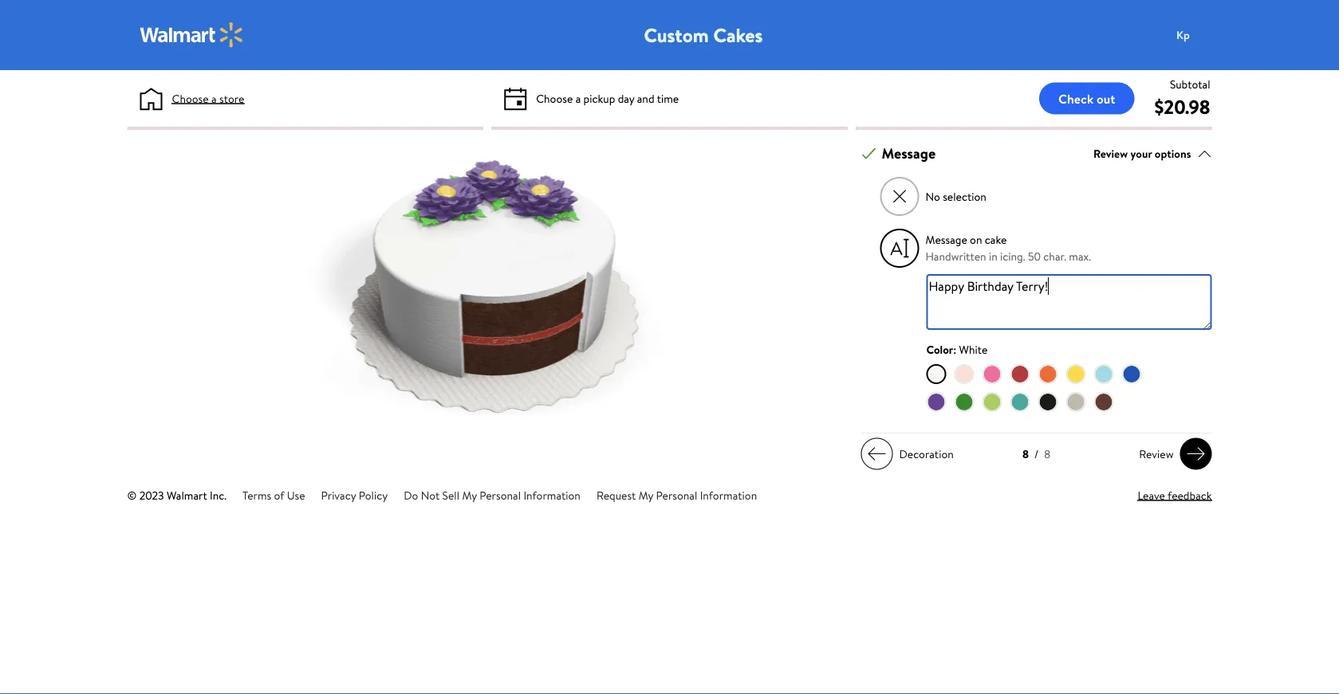 Task type: locate. For each thing, give the bounding box(es) containing it.
a inside choose a store link
[[211, 91, 217, 106]]

do not sell my personal information
[[404, 488, 581, 504]]

privacy policy link
[[321, 488, 388, 504]]

8 right the '/'
[[1045, 447, 1051, 462]]

1 icon for continue arrow image from the left
[[868, 445, 887, 464]]

1 a from the left
[[211, 91, 217, 106]]

0 horizontal spatial my
[[462, 488, 477, 504]]

my
[[462, 488, 477, 504], [639, 488, 654, 504]]

0 horizontal spatial 8
[[1023, 447, 1029, 462]]

remove image
[[891, 188, 909, 206]]

subtotal $20.98
[[1155, 76, 1211, 120]]

© 2023 walmart inc.
[[127, 488, 227, 504]]

1 horizontal spatial icon for continue arrow image
[[1187, 445, 1206, 464]]

selection
[[943, 189, 987, 204]]

personal right sell
[[480, 488, 521, 504]]

options
[[1155, 146, 1192, 161]]

review your options link
[[1094, 143, 1212, 164]]

handwritten
[[926, 249, 987, 265]]

a
[[211, 91, 217, 106], [576, 91, 581, 106]]

personal
[[480, 488, 521, 504], [656, 488, 698, 504]]

icing.
[[1001, 249, 1026, 265]]

custom cakes
[[644, 22, 763, 48]]

message for message on cake handwritten in icing. 50 char. max.
[[926, 232, 968, 248]]

choose left store
[[172, 91, 209, 106]]

request my personal information
[[597, 488, 757, 504]]

50
[[1028, 249, 1041, 265]]

message inside message on cake handwritten in icing. 50 char. max.
[[926, 232, 968, 248]]

decoration link
[[861, 439, 960, 470]]

icon for continue arrow image inside review link
[[1187, 445, 1206, 464]]

0 vertical spatial message
[[882, 144, 936, 164]]

message
[[882, 144, 936, 164], [926, 232, 968, 248]]

2023
[[139, 488, 164, 504]]

request my personal information link
[[597, 488, 757, 504]]

choose for choose a pickup day and time
[[536, 91, 573, 106]]

choose for choose a store
[[172, 91, 209, 106]]

choose
[[172, 91, 209, 106], [536, 91, 573, 106]]

privacy
[[321, 488, 356, 504]]

a for pickup
[[576, 91, 581, 106]]

1 horizontal spatial personal
[[656, 488, 698, 504]]

my right request
[[639, 488, 654, 504]]

1 horizontal spatial information
[[700, 488, 757, 504]]

1 information from the left
[[524, 488, 581, 504]]

review left your
[[1094, 146, 1128, 161]]

review
[[1094, 146, 1128, 161], [1140, 447, 1174, 462]]

kp button
[[1168, 19, 1232, 51]]

subtotal
[[1170, 76, 1211, 92]]

review inside "element"
[[1094, 146, 1128, 161]]

a left pickup
[[576, 91, 581, 106]]

request
[[597, 488, 636, 504]]

leave feedback button
[[1138, 488, 1212, 504]]

feedback
[[1168, 488, 1212, 504]]

icon for continue arrow image left decoration
[[868, 445, 887, 464]]

1 horizontal spatial choose
[[536, 91, 573, 106]]

2 a from the left
[[576, 91, 581, 106]]

0 horizontal spatial personal
[[480, 488, 521, 504]]

information
[[524, 488, 581, 504], [700, 488, 757, 504]]

1 horizontal spatial a
[[576, 91, 581, 106]]

2 my from the left
[[639, 488, 654, 504]]

1 horizontal spatial review
[[1140, 447, 1174, 462]]

1 horizontal spatial 8
[[1045, 447, 1051, 462]]

personal right request
[[656, 488, 698, 504]]

icon for continue arrow image up feedback
[[1187, 445, 1206, 464]]

message up the handwritten
[[926, 232, 968, 248]]

use
[[287, 488, 305, 504]]

8 / 8
[[1023, 447, 1051, 462]]

decoration
[[900, 447, 954, 462]]

1 vertical spatial review
[[1140, 447, 1174, 462]]

day
[[618, 91, 635, 106]]

2 icon for continue arrow image from the left
[[1187, 445, 1206, 464]]

a left store
[[211, 91, 217, 106]]

8
[[1023, 447, 1029, 462], [1045, 447, 1051, 462]]

check
[[1059, 90, 1094, 107]]

icon for continue arrow image
[[868, 445, 887, 464], [1187, 445, 1206, 464]]

1 vertical spatial message
[[926, 232, 968, 248]]

Example: Happy Birthday text field
[[927, 275, 1212, 330]]

0 horizontal spatial information
[[524, 488, 581, 504]]

max.
[[1069, 249, 1091, 265]]

choose left pickup
[[536, 91, 573, 106]]

0 vertical spatial review
[[1094, 146, 1128, 161]]

0 horizontal spatial review
[[1094, 146, 1128, 161]]

on
[[970, 232, 983, 248]]

2 choose from the left
[[536, 91, 573, 106]]

not
[[421, 488, 440, 504]]

of
[[274, 488, 284, 504]]

0 horizontal spatial choose
[[172, 91, 209, 106]]

message right ok icon at top
[[882, 144, 936, 164]]

1 horizontal spatial my
[[639, 488, 654, 504]]

terms of use link
[[243, 488, 305, 504]]

choose a store link
[[172, 90, 244, 107]]

2 personal from the left
[[656, 488, 698, 504]]

0 horizontal spatial a
[[211, 91, 217, 106]]

my right sell
[[462, 488, 477, 504]]

review up leave
[[1140, 447, 1174, 462]]

1 choose from the left
[[172, 91, 209, 106]]

ok image
[[862, 147, 876, 161]]

8 left the '/'
[[1023, 447, 1029, 462]]

0 horizontal spatial icon for continue arrow image
[[868, 445, 887, 464]]

color
[[927, 342, 954, 358]]

cake
[[985, 232, 1007, 248]]



Task type: vqa. For each thing, say whether or not it's contained in the screenshot.
3
no



Task type: describe. For each thing, give the bounding box(es) containing it.
/
[[1035, 447, 1039, 462]]

white
[[959, 342, 988, 358]]

out
[[1097, 90, 1116, 107]]

no selection
[[926, 189, 987, 204]]

review for review your options
[[1094, 146, 1128, 161]]

$20.98
[[1155, 93, 1211, 120]]

©
[[127, 488, 137, 504]]

custom
[[644, 22, 709, 48]]

check out
[[1059, 90, 1116, 107]]

terms
[[243, 488, 271, 504]]

choose a pickup day and time
[[536, 91, 679, 106]]

leave
[[1138, 488, 1166, 504]]

your
[[1131, 146, 1153, 161]]

do
[[404, 488, 418, 504]]

icon for continue arrow image inside decoration link
[[868, 445, 887, 464]]

review for review
[[1140, 447, 1174, 462]]

back to walmart.com image
[[140, 22, 244, 48]]

message on cake handwritten in icing. 50 char. max.
[[926, 232, 1091, 265]]

a for store
[[211, 91, 217, 106]]

1 8 from the left
[[1023, 447, 1029, 462]]

review link
[[1133, 439, 1212, 470]]

up arrow image
[[1198, 147, 1212, 161]]

leave feedback
[[1138, 488, 1212, 504]]

message for message
[[882, 144, 936, 164]]

review your options element
[[1094, 145, 1192, 162]]

in
[[989, 249, 998, 265]]

terms of use
[[243, 488, 305, 504]]

1 my from the left
[[462, 488, 477, 504]]

check out button
[[1040, 83, 1135, 114]]

inc.
[[210, 488, 227, 504]]

review your options
[[1094, 146, 1192, 161]]

color : white
[[927, 342, 988, 358]]

1 personal from the left
[[480, 488, 521, 504]]

2 information from the left
[[700, 488, 757, 504]]

store
[[219, 91, 244, 106]]

sell
[[442, 488, 460, 504]]

:
[[954, 342, 957, 358]]

policy
[[359, 488, 388, 504]]

walmart
[[167, 488, 207, 504]]

do not sell my personal information link
[[404, 488, 581, 504]]

pickup
[[584, 91, 615, 106]]

2 8 from the left
[[1045, 447, 1051, 462]]

cakes
[[714, 22, 763, 48]]

choose a store
[[172, 91, 244, 106]]

kp
[[1177, 27, 1190, 43]]

char.
[[1044, 249, 1067, 265]]

no
[[926, 189, 941, 204]]

and
[[637, 91, 655, 106]]

privacy policy
[[321, 488, 388, 504]]

time
[[657, 91, 679, 106]]



